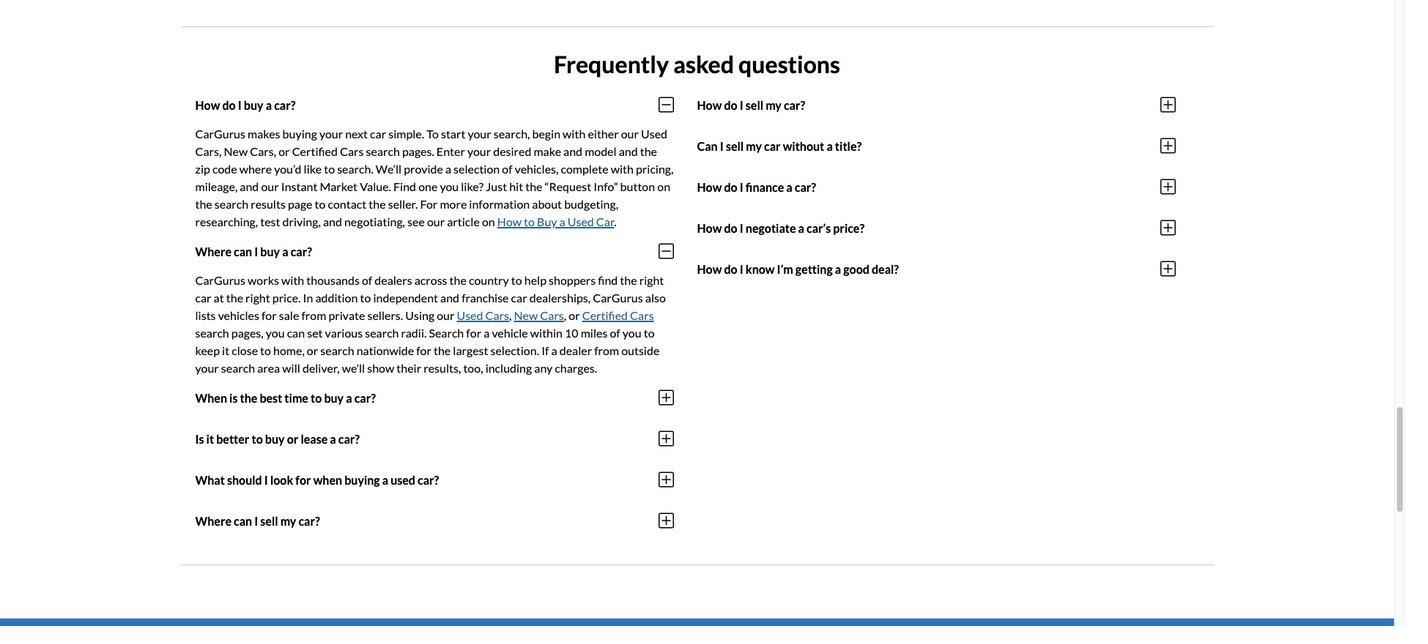 Task type: describe. For each thing, give the bounding box(es) containing it.
my inside can i sell my car without a title? dropdown button
[[746, 139, 762, 153]]

hit
[[509, 180, 523, 194]]

10
[[565, 326, 579, 340]]

car left at
[[195, 291, 211, 305]]

their
[[397, 361, 421, 375]]

and inside cargurus works with thousands of dealers across the country to help shoppers find the right car at the right price. in addition to independent and franchise car dealerships, cargurus also lists vehicles for sale from private sellers. using our
[[440, 291, 459, 305]]

search down close
[[221, 361, 255, 375]]

used inside cargurus makes buying your next car simple. to start your search, begin with either our used cars, new cars, or certified cars search pages. enter your desired make and model and the zip code where you'd like to search. we'll provide a selection of vehicles, complete with pricing, mileage, and our instant market value. find one you like? just hit the "request info" button on the search results page to contact the seller. for more information about budgeting, researching, test driving, and negotiating, see our article on
[[641, 127, 667, 141]]

information
[[469, 197, 530, 211]]

to up outside
[[644, 326, 655, 340]]

cargurus makes buying your next car simple. to start your search, begin with either our used cars, new cars, or certified cars search pages. enter your desired make and model and the zip code where you'd like to search. we'll provide a selection of vehicles, complete with pricing, mileage, and our instant market value. find one you like? just hit the "request info" button on the search results page to contact the seller. for more information about budgeting, researching, test driving, and negotiating, see our article on
[[195, 127, 674, 229]]

price.
[[272, 291, 301, 305]]

cargurus works with thousands of dealers across the country to help shoppers find the right car at the right price. in addition to independent and franchise car dealerships, cargurus also lists vehicles for sale from private sellers. using our
[[195, 274, 666, 323]]

1 , from the left
[[509, 309, 512, 323]]

including
[[485, 361, 532, 375]]

miles
[[581, 326, 608, 340]]

questions
[[739, 50, 840, 78]]

title?
[[835, 139, 862, 153]]

i for how do i know i'm getting a good deal?
[[740, 262, 743, 276]]

know
[[746, 262, 775, 276]]

help
[[524, 274, 547, 287]]

car? down we'll
[[354, 391, 376, 405]]

2 horizontal spatial with
[[611, 162, 634, 176]]

do for finance
[[724, 180, 738, 194]]

0 vertical spatial right
[[639, 274, 664, 287]]

your right start
[[468, 127, 491, 141]]

a right the lease
[[330, 432, 336, 446]]

find
[[598, 274, 618, 287]]

within
[[530, 326, 563, 340]]

lists
[[195, 309, 216, 323]]

will
[[282, 361, 300, 375]]

to right better on the bottom of the page
[[252, 432, 263, 446]]

better
[[216, 432, 249, 446]]

a right if
[[551, 344, 557, 358]]

vehicle
[[492, 326, 528, 340]]

pages,
[[231, 326, 264, 340]]

for inside "dropdown button"
[[296, 473, 311, 487]]

the down mileage,
[[195, 197, 212, 211]]

a down used cars link
[[484, 326, 490, 340]]

search down various
[[320, 344, 354, 358]]

plus square image for is it better to buy or lease a car?
[[658, 430, 674, 448]]

when is the best time to buy a car?
[[195, 391, 376, 405]]

new inside used cars , new cars , or certified cars search pages, you can set various search radii. search for a vehicle within 10 miles of you to keep it close to home, or search nationwide for the largest selection. if a dealer from outside your search area will deliver, we'll show their results, too, including any charges.
[[514, 309, 538, 323]]

1 vertical spatial used
[[568, 215, 594, 229]]

we'll
[[376, 162, 402, 176]]

car inside cargurus makes buying your next car simple. to start your search, begin with either our used cars, new cars, or certified cars search pages. enter your desired make and model and the zip code where you'd like to search. we'll provide a selection of vehicles, complete with pricing, mileage, and our instant market value. find one you like? just hit the "request info" button on the search results page to contact the seller. for more information about budgeting, researching, test driving, and negotiating, see our article on
[[370, 127, 386, 141]]

pages.
[[402, 145, 434, 158]]

a inside cargurus makes buying your next car simple. to start your search, begin with either our used cars, new cars, or certified cars search pages. enter your desired make and model and the zip code where you'd like to search. we'll provide a selection of vehicles, complete with pricing, mileage, and our instant market value. find one you like? just hit the "request info" button on the search results page to contact the seller. for more information about budgeting, researching, test driving, and negotiating, see our article on
[[445, 162, 451, 176]]

0 horizontal spatial right
[[246, 291, 270, 305]]

how do i sell my car?
[[697, 98, 805, 112]]

and down contact
[[323, 215, 342, 229]]

2 cars, from the left
[[250, 145, 276, 158]]

test
[[260, 215, 280, 229]]

search.
[[337, 162, 373, 176]]

provide
[[404, 162, 443, 176]]

cars down also
[[630, 309, 654, 323]]

is it better to buy or lease a car?
[[195, 432, 360, 446]]

cars inside cargurus makes buying your next car simple. to start your search, begin with either our used cars, new cars, or certified cars search pages. enter your desired make and model and the zip code where you'd like to search. we'll provide a selection of vehicles, complete with pricing, mileage, and our instant market value. find one you like? just hit the "request info" button on the search results page to contact the seller. for more information about budgeting, researching, test driving, and negotiating, see our article on
[[340, 145, 364, 158]]

find
[[393, 180, 416, 194]]

do for buy
[[222, 98, 236, 112]]

deal?
[[872, 262, 899, 276]]

1 horizontal spatial on
[[657, 180, 670, 194]]

various
[[325, 326, 363, 340]]

when
[[195, 391, 227, 405]]

results,
[[424, 361, 461, 375]]

the right at
[[226, 291, 243, 305]]

home,
[[273, 344, 305, 358]]

can for sell
[[234, 514, 252, 528]]

one
[[418, 180, 438, 194]]

i for how do i sell my car?
[[740, 98, 743, 112]]

from inside cargurus works with thousands of dealers across the country to help shoppers find the right car at the right price. in addition to independent and franchise car dealerships, cargurus also lists vehicles for sale from private sellers. using our
[[301, 309, 326, 323]]

to up area at left
[[260, 344, 271, 358]]

how do i sell my car? button
[[697, 84, 1176, 126]]

i for where can i buy a car?
[[254, 245, 258, 258]]

works
[[248, 274, 279, 287]]

a up makes
[[266, 98, 272, 112]]

minus square image for cargurus makes buying your next car simple. to start your search, begin with either our used cars, new cars, or certified cars search pages. enter your desired make and model and the zip code where you'd like to search. we'll provide a selection of vehicles, complete with pricing, mileage, and our instant market value. find one you like? just hit the "request info" button on the search results page to contact the seller. for more information about budgeting, researching, test driving, and negotiating, see our article on
[[658, 96, 674, 114]]

a left title?
[[827, 139, 833, 153]]

our down for
[[427, 215, 445, 229]]

sellers.
[[367, 309, 403, 323]]

sell for where can i sell my car?
[[260, 514, 278, 528]]

pricing,
[[636, 162, 674, 176]]

should
[[227, 473, 262, 487]]

buy up makes
[[244, 98, 263, 112]]

where for where can i buy a car?
[[195, 245, 232, 258]]

i for how do i finance a car?
[[740, 180, 743, 194]]

our up results
[[261, 180, 279, 194]]

used cars , new cars , or certified cars search pages, you can set various search radii. search for a vehicle within 10 miles of you to keep it close to home, or search nationwide for the largest selection. if a dealer from outside your search area will deliver, we'll show their results, too, including any charges.
[[195, 309, 660, 375]]

used
[[391, 473, 415, 487]]

car? up makes
[[274, 98, 296, 112]]

i for where can i sell my car?
[[254, 514, 258, 528]]

do for negotiate
[[724, 221, 738, 235]]

buying inside cargurus makes buying your next car simple. to start your search, begin with either our used cars, new cars, or certified cars search pages. enter your desired make and model and the zip code where you'd like to search. we'll provide a selection of vehicles, complete with pricing, mileage, and our instant market value. find one you like? just hit the "request info" button on the search results page to contact the seller. for more information about budgeting, researching, test driving, and negotiating, see our article on
[[283, 127, 317, 141]]

page
[[288, 197, 312, 211]]

to
[[427, 127, 439, 141]]

button
[[620, 180, 655, 194]]

negotiate
[[746, 221, 796, 235]]

can i sell my car without a title? button
[[697, 126, 1176, 167]]

sell inside can i sell my car without a title? dropdown button
[[726, 139, 744, 153]]

to right time at the left bottom
[[311, 391, 322, 405]]

certified cars link
[[582, 309, 654, 323]]

frequently
[[554, 50, 669, 78]]

or inside dropdown button
[[287, 432, 298, 446]]

asked
[[673, 50, 734, 78]]

and up complete
[[563, 145, 583, 158]]

plus square image for how do i finance a car?
[[1160, 178, 1176, 196]]

plus square image for what should i look for when buying a used car?
[[658, 471, 674, 489]]

you'd
[[274, 162, 302, 176]]

to left buy
[[524, 215, 535, 229]]

used inside used cars , new cars , or certified cars search pages, you can set various search radii. search for a vehicle within 10 miles of you to keep it close to home, or search nationwide for the largest selection. if a dealer from outside your search area will deliver, we'll show their results, too, including any charges.
[[457, 309, 483, 323]]

independent
[[373, 291, 438, 305]]

i right can
[[720, 139, 724, 153]]

outside
[[621, 344, 660, 358]]

you inside cargurus makes buying your next car simple. to start your search, begin with either our used cars, new cars, or certified cars search pages. enter your desired make and model and the zip code where you'd like to search. we'll provide a selection of vehicles, complete with pricing, mileage, and our instant market value. find one you like? just hit the "request info" button on the search results page to contact the seller. for more information about budgeting, researching, test driving, and negotiating, see our article on
[[440, 180, 459, 194]]

set
[[307, 326, 323, 340]]

getting
[[796, 262, 833, 276]]

also
[[645, 291, 666, 305]]

a down we'll
[[346, 391, 352, 405]]

1 cars, from the left
[[195, 145, 222, 158]]

car? right the lease
[[338, 432, 360, 446]]

minus square image for cargurus works with thousands of dealers across the country to help shoppers find the right car at the right price. in addition to independent and franchise car dealerships, cargurus also lists vehicles for sale from private sellers. using our
[[658, 243, 674, 260]]

the right hit
[[525, 180, 543, 194]]

how to buy a used car link
[[497, 215, 614, 229]]

the right across
[[450, 274, 467, 287]]

0 vertical spatial with
[[563, 127, 586, 141]]

to up private
[[360, 291, 371, 305]]

car? down what should i look for when buying a used car?
[[299, 514, 320, 528]]

car? inside "dropdown button"
[[418, 473, 439, 487]]

a left good
[[835, 262, 841, 276]]

what should i look for when buying a used car?
[[195, 473, 439, 487]]

can inside used cars , new cars , or certified cars search pages, you can set various search radii. search for a vehicle within 10 miles of you to keep it close to home, or search nationwide for the largest selection. if a dealer from outside your search area will deliver, we'll show their results, too, including any charges.
[[287, 326, 305, 340]]

driving,
[[282, 215, 321, 229]]

mileage,
[[195, 180, 238, 194]]

using
[[405, 309, 435, 323]]

to right like
[[324, 162, 335, 176]]

plus square image for when is the best time to buy a car?
[[658, 389, 674, 407]]

or down set
[[307, 344, 318, 358]]

private
[[329, 309, 365, 323]]

researching,
[[195, 215, 258, 229]]

how do i know i'm getting a good deal? button
[[697, 249, 1176, 290]]

how for how do i finance a car?
[[697, 180, 722, 194]]

a left car's
[[798, 221, 804, 235]]

buy down deliver,
[[324, 391, 344, 405]]

where
[[239, 162, 272, 176]]

do for know
[[724, 262, 738, 276]]

for down "radii."
[[416, 344, 431, 358]]

complete
[[561, 162, 609, 176]]

cars up within
[[540, 309, 564, 323]]

our right either
[[621, 127, 639, 141]]

.
[[614, 215, 617, 229]]

is
[[195, 432, 204, 446]]

buy left the lease
[[265, 432, 285, 446]]

show
[[367, 361, 394, 375]]

buying inside "dropdown button"
[[344, 473, 380, 487]]



Task type: vqa. For each thing, say whether or not it's contained in the screenshot.
your
yes



Task type: locate. For each thing, give the bounding box(es) containing it.
1 horizontal spatial cars,
[[250, 145, 276, 158]]

1 vertical spatial it
[[206, 432, 214, 446]]

or left the lease
[[287, 432, 298, 446]]

you up home,
[[266, 326, 285, 340]]

"request
[[545, 180, 591, 194]]

a right finance
[[786, 180, 793, 194]]

0 horizontal spatial on
[[482, 215, 495, 229]]

of left dealers
[[362, 274, 372, 287]]

where can i sell my car?
[[195, 514, 320, 528]]

your up the selection
[[467, 145, 491, 158]]

2 horizontal spatial used
[[641, 127, 667, 141]]

0 vertical spatial minus square image
[[658, 96, 674, 114]]

can down should
[[234, 514, 252, 528]]

contact
[[328, 197, 367, 211]]

when
[[313, 473, 342, 487]]

sell up can i sell my car without a title? at the top of page
[[746, 98, 763, 112]]

search
[[366, 145, 400, 158], [215, 197, 248, 211], [195, 326, 229, 340], [365, 326, 399, 340], [320, 344, 354, 358], [221, 361, 255, 375]]

largest
[[453, 344, 488, 358]]

info"
[[594, 180, 618, 194]]

on down pricing,
[[657, 180, 670, 194]]

1 vertical spatial on
[[482, 215, 495, 229]]

how for how do i buy a car?
[[195, 98, 220, 112]]

see
[[407, 215, 425, 229]]

1 horizontal spatial you
[[440, 180, 459, 194]]

and down across
[[440, 291, 459, 305]]

plus square image
[[1160, 137, 1176, 155], [1160, 178, 1176, 196], [1160, 219, 1176, 237], [1160, 260, 1176, 278], [658, 389, 674, 407], [658, 512, 674, 530]]

with up price.
[[281, 274, 304, 287]]

the right find
[[620, 274, 637, 287]]

can for buy
[[234, 245, 252, 258]]

0 horizontal spatial my
[[280, 514, 296, 528]]

0 horizontal spatial you
[[266, 326, 285, 340]]

how for how do i know i'm getting a good deal?
[[697, 262, 722, 276]]

1 horizontal spatial buying
[[344, 473, 380, 487]]

2 , from the left
[[564, 309, 566, 323]]

plus square image inside can i sell my car without a title? dropdown button
[[1160, 137, 1176, 155]]

selection.
[[491, 344, 539, 358]]

the inside used cars , new cars , or certified cars search pages, you can set various search radii. search for a vehicle within 10 miles of you to keep it close to home, or search nationwide for the largest selection. if a dealer from outside your search area will deliver, we'll show their results, too, including any charges.
[[434, 344, 451, 358]]

or up 10
[[569, 309, 580, 323]]

certified
[[292, 145, 338, 158], [582, 309, 628, 323]]

finance
[[746, 180, 784, 194]]

used cars link
[[457, 309, 509, 323]]

plus square image
[[1160, 96, 1176, 114], [658, 430, 674, 448], [658, 471, 674, 489]]

either
[[588, 127, 619, 141]]

i for how do i buy a car?
[[238, 98, 242, 112]]

for up largest
[[466, 326, 481, 340]]

good
[[843, 262, 870, 276]]

how for how do i negotiate a car's price?
[[697, 221, 722, 235]]

2 horizontal spatial my
[[766, 98, 782, 112]]

any
[[534, 361, 553, 375]]

1 vertical spatial sell
[[726, 139, 744, 153]]

1 vertical spatial buying
[[344, 473, 380, 487]]

you up outside
[[623, 326, 642, 340]]

minus square image
[[658, 96, 674, 114], [658, 243, 674, 260]]

minus square image inside how do i buy a car? dropdown button
[[658, 96, 674, 114]]

sell
[[746, 98, 763, 112], [726, 139, 744, 153], [260, 514, 278, 528]]

my for where can i sell my car?
[[280, 514, 296, 528]]

1 horizontal spatial ,
[[564, 309, 566, 323]]

search up researching,
[[215, 197, 248, 211]]

plus square image for how do i sell my car?
[[1160, 96, 1176, 114]]

car down "help"
[[511, 291, 527, 305]]

2 vertical spatial used
[[457, 309, 483, 323]]

plus square image inside where can i sell my car? dropdown button
[[658, 512, 674, 530]]

1 horizontal spatial sell
[[726, 139, 744, 153]]

1 vertical spatial my
[[746, 139, 762, 153]]

selection
[[454, 162, 500, 176]]

plus square image for where can i sell my car?
[[658, 512, 674, 530]]

buying right the when
[[344, 473, 380, 487]]

0 vertical spatial my
[[766, 98, 782, 112]]

certified up the miles on the left
[[582, 309, 628, 323]]

minus square image down frequently asked questions
[[658, 96, 674, 114]]

where can i sell my car? button
[[195, 501, 674, 542]]

across
[[414, 274, 447, 287]]

i left "know"
[[740, 262, 743, 276]]

1 horizontal spatial certified
[[582, 309, 628, 323]]

i inside "dropdown button"
[[264, 473, 268, 487]]

1 horizontal spatial from
[[594, 344, 619, 358]]

1 horizontal spatial with
[[563, 127, 586, 141]]

our up search
[[437, 309, 455, 323]]

my
[[766, 98, 782, 112], [746, 139, 762, 153], [280, 514, 296, 528]]

plus square image inside how do i know i'm getting a good deal? dropdown button
[[1160, 260, 1176, 278]]

next
[[345, 127, 368, 141]]

too,
[[463, 361, 483, 375]]

0 vertical spatial where
[[195, 245, 232, 258]]

it inside dropdown button
[[206, 432, 214, 446]]

our inside cargurus works with thousands of dealers across the country to help shoppers find the right car at the right price. in addition to independent and franchise car dealerships, cargurus also lists vehicles for sale from private sellers. using our
[[437, 309, 455, 323]]

1 vertical spatial of
[[362, 274, 372, 287]]

0 vertical spatial used
[[641, 127, 667, 141]]

cargurus for cars,
[[195, 127, 245, 141]]

the down value.
[[369, 197, 386, 211]]

buying
[[283, 127, 317, 141], [344, 473, 380, 487]]

i for how do i negotiate a car's price?
[[740, 221, 743, 235]]

car? down driving,
[[291, 245, 312, 258]]

a right buy
[[559, 215, 565, 229]]

1 vertical spatial plus square image
[[658, 430, 674, 448]]

new inside cargurus makes buying your next car simple. to start your search, begin with either our used cars, new cars, or certified cars search pages. enter your desired make and model and the zip code where you'd like to search. we'll provide a selection of vehicles, complete with pricing, mileage, and our instant market value. find one you like? just hit the "request info" button on the search results page to contact the seller. for more information about budgeting, researching, test driving, and negotiating, see our article on
[[224, 145, 248, 158]]

what should i look for when buying a used car? button
[[195, 460, 674, 501]]

to right page
[[315, 197, 326, 211]]

how do i buy a car?
[[195, 98, 296, 112]]

simple.
[[388, 127, 424, 141]]

value.
[[360, 180, 391, 194]]

car? inside dropdown button
[[795, 180, 816, 194]]

instant
[[281, 180, 318, 194]]

i left look
[[264, 473, 268, 487]]

search up nationwide
[[365, 326, 399, 340]]

the inside dropdown button
[[240, 391, 257, 405]]

plus square image inside how do i sell my car? dropdown button
[[1160, 96, 1176, 114]]

0 horizontal spatial ,
[[509, 309, 512, 323]]

sell inside how do i sell my car? dropdown button
[[746, 98, 763, 112]]

search
[[429, 326, 464, 340]]

make
[[534, 145, 561, 158]]

2 horizontal spatial of
[[610, 326, 620, 340]]

2 where from the top
[[195, 514, 232, 528]]

do inside dropdown button
[[724, 180, 738, 194]]

0 horizontal spatial used
[[457, 309, 483, 323]]

i for what should i look for when buying a used car?
[[264, 473, 268, 487]]

1 horizontal spatial of
[[502, 162, 513, 176]]

deliver,
[[303, 361, 340, 375]]

vehicles,
[[515, 162, 559, 176]]

how for how do i sell my car?
[[697, 98, 722, 112]]

a
[[266, 98, 272, 112], [827, 139, 833, 153], [445, 162, 451, 176], [786, 180, 793, 194], [559, 215, 565, 229], [798, 221, 804, 235], [282, 245, 288, 258], [835, 262, 841, 276], [484, 326, 490, 340], [551, 344, 557, 358], [346, 391, 352, 405], [330, 432, 336, 446], [382, 473, 388, 487]]

0 vertical spatial it
[[222, 344, 229, 358]]

the right is
[[240, 391, 257, 405]]

0 horizontal spatial of
[[362, 274, 372, 287]]

dealer
[[560, 344, 592, 358]]

2 minus square image from the top
[[658, 243, 674, 260]]

plus square image inside what should i look for when buying a used car? "dropdown button"
[[658, 471, 674, 489]]

0 vertical spatial cargurus
[[195, 127, 245, 141]]

thousands
[[307, 274, 360, 287]]

minus square image inside where can i buy a car? dropdown button
[[658, 243, 674, 260]]

1 vertical spatial minus square image
[[658, 243, 674, 260]]

can down researching,
[[234, 245, 252, 258]]

or inside cargurus makes buying your next car simple. to start your search, begin with either our used cars, new cars, or certified cars search pages. enter your desired make and model and the zip code where you'd like to search. we'll provide a selection of vehicles, complete with pricing, mileage, and our instant market value. find one you like? just hit the "request info" button on the search results page to contact the seller. for more information about budgeting, researching, test driving, and negotiating, see our article on
[[279, 145, 290, 158]]

do left finance
[[724, 180, 738, 194]]

it inside used cars , new cars , or certified cars search pages, you can set various search radii. search for a vehicle within 10 miles of you to keep it close to home, or search nationwide for the largest selection. if a dealer from outside your search area will deliver, we'll show their results, too, including any charges.
[[222, 344, 229, 358]]

plus square image inside how do i negotiate a car's price? dropdown button
[[1160, 219, 1176, 237]]

0 horizontal spatial cars,
[[195, 145, 222, 158]]

2 horizontal spatial sell
[[746, 98, 763, 112]]

1 horizontal spatial it
[[222, 344, 229, 358]]

minus square image up also
[[658, 243, 674, 260]]

0 vertical spatial new
[[224, 145, 248, 158]]

the
[[640, 145, 657, 158], [525, 180, 543, 194], [195, 197, 212, 211], [369, 197, 386, 211], [450, 274, 467, 287], [620, 274, 637, 287], [226, 291, 243, 305], [434, 344, 451, 358], [240, 391, 257, 405]]

1 vertical spatial certified
[[582, 309, 628, 323]]

my down how do i sell my car? at the top of the page
[[746, 139, 762, 153]]

plus square image inside 'when is the best time to buy a car?' dropdown button
[[658, 389, 674, 407]]

i up the where
[[238, 98, 242, 112]]

0 horizontal spatial sell
[[260, 514, 278, 528]]

0 horizontal spatial certified
[[292, 145, 338, 158]]

i up can i sell my car without a title? at the top of page
[[740, 98, 743, 112]]

car left the without
[[764, 139, 781, 153]]

for left sale
[[262, 309, 277, 323]]

franchise
[[462, 291, 509, 305]]

new up code
[[224, 145, 248, 158]]

cargurus inside cargurus makes buying your next car simple. to start your search, begin with either our used cars, new cars, or certified cars search pages. enter your desired make and model and the zip code where you'd like to search. we'll provide a selection of vehicles, complete with pricing, mileage, and our instant market value. find one you like? just hit the "request info" button on the search results page to contact the seller. for more information about budgeting, researching, test driving, and negotiating, see our article on
[[195, 127, 245, 141]]

, down the dealerships,
[[564, 309, 566, 323]]

how inside dropdown button
[[697, 180, 722, 194]]

certified inside cargurus makes buying your next car simple. to start your search, begin with either our used cars, new cars, or certified cars search pages. enter your desired make and model and the zip code where you'd like to search. we'll provide a selection of vehicles, complete with pricing, mileage, and our instant market value. find one you like? just hit the "request info" button on the search results page to contact the seller. for more information about budgeting, researching, test driving, and negotiating, see our article on
[[292, 145, 338, 158]]

2 vertical spatial with
[[281, 274, 304, 287]]

where can i buy a car?
[[195, 245, 312, 258]]

i left negotiate
[[740, 221, 743, 235]]

can
[[697, 139, 718, 153]]

used up pricing,
[[641, 127, 667, 141]]

how do i negotiate a car's price?
[[697, 221, 865, 235]]

can i sell my car without a title?
[[697, 139, 862, 153]]

cargurus
[[195, 127, 245, 141], [195, 274, 245, 287], [593, 291, 643, 305]]

frequently asked questions
[[554, 50, 840, 78]]

where down what
[[195, 514, 232, 528]]

1 horizontal spatial my
[[746, 139, 762, 153]]

my up can i sell my car without a title? at the top of page
[[766, 98, 782, 112]]

plus square image for how do i negotiate a car's price?
[[1160, 219, 1176, 237]]

0 vertical spatial plus square image
[[1160, 96, 1176, 114]]

how do i know i'm getting a good deal?
[[697, 262, 899, 276]]

2 vertical spatial sell
[[260, 514, 278, 528]]

1 horizontal spatial new
[[514, 309, 538, 323]]

2 vertical spatial plus square image
[[658, 471, 674, 489]]

sell inside where can i sell my car? dropdown button
[[260, 514, 278, 528]]

0 vertical spatial buying
[[283, 127, 317, 141]]

makes
[[248, 127, 280, 141]]

do for sell
[[724, 98, 738, 112]]

it
[[222, 344, 229, 358], [206, 432, 214, 446]]

1 vertical spatial with
[[611, 162, 634, 176]]

buy down test
[[260, 245, 280, 258]]

at
[[214, 291, 224, 305]]

cargurus up code
[[195, 127, 245, 141]]

your inside used cars , new cars , or certified cars search pages, you can set various search radii. search for a vehicle within 10 miles of you to keep it close to home, or search nationwide for the largest selection. if a dealer from outside your search area will deliver, we'll show their results, too, including any charges.
[[195, 361, 219, 375]]

2 vertical spatial can
[[234, 514, 252, 528]]

2 vertical spatial my
[[280, 514, 296, 528]]

1 vertical spatial cargurus
[[195, 274, 245, 287]]

car?
[[274, 98, 296, 112], [784, 98, 805, 112], [795, 180, 816, 194], [291, 245, 312, 258], [354, 391, 376, 405], [338, 432, 360, 446], [418, 473, 439, 487], [299, 514, 320, 528]]

new up vehicle
[[514, 309, 538, 323]]

used down franchise on the top of page
[[457, 309, 483, 323]]

it right keep
[[222, 344, 229, 358]]

search up keep
[[195, 326, 229, 340]]

a down enter
[[445, 162, 451, 176]]

1 vertical spatial new
[[514, 309, 538, 323]]

a inside "dropdown button"
[[382, 473, 388, 487]]

plus square image inside is it better to buy or lease a car? dropdown button
[[658, 430, 674, 448]]

plus square image for how do i know i'm getting a good deal?
[[1160, 260, 1176, 278]]

0 vertical spatial sell
[[746, 98, 763, 112]]

new cars link
[[514, 309, 564, 323]]

how left "know"
[[697, 262, 722, 276]]

radii.
[[401, 326, 427, 340]]

with
[[563, 127, 586, 141], [611, 162, 634, 176], [281, 274, 304, 287]]

where for where can i sell my car?
[[195, 514, 232, 528]]

how down information
[[497, 215, 522, 229]]

how for how to buy a used car .
[[497, 215, 522, 229]]

with inside cargurus works with thousands of dealers across the country to help shoppers find the right car at the right price. in addition to independent and franchise car dealerships, cargurus also lists vehicles for sale from private sellers. using our
[[281, 274, 304, 287]]

car inside dropdown button
[[764, 139, 781, 153]]

0 vertical spatial can
[[234, 245, 252, 258]]

0 vertical spatial of
[[502, 162, 513, 176]]

code
[[212, 162, 237, 176]]

dealerships,
[[529, 291, 591, 305]]

nationwide
[[357, 344, 414, 358]]

and right model
[[619, 145, 638, 158]]

i left finance
[[740, 180, 743, 194]]

cargurus up certified cars link
[[593, 291, 643, 305]]

plus square image for can i sell my car without a title?
[[1160, 137, 1176, 155]]

from inside used cars , new cars , or certified cars search pages, you can set various search radii. search for a vehicle within 10 miles of you to keep it close to home, or search nationwide for the largest selection. if a dealer from outside your search area will deliver, we'll show their results, too, including any charges.
[[594, 344, 619, 358]]

addition
[[315, 291, 358, 305]]

from up set
[[301, 309, 326, 323]]

the up pricing,
[[640, 145, 657, 158]]

1 minus square image from the top
[[658, 96, 674, 114]]

results
[[251, 197, 286, 211]]

where
[[195, 245, 232, 258], [195, 514, 232, 528]]

to left "help"
[[511, 274, 522, 287]]

of inside used cars , new cars , or certified cars search pages, you can set various search radii. search for a vehicle within 10 miles of you to keep it close to home, or search nationwide for the largest selection. if a dealer from outside your search area will deliver, we'll show their results, too, including any charges.
[[610, 326, 620, 340]]

price?
[[833, 221, 865, 235]]

0 horizontal spatial buying
[[283, 127, 317, 141]]

1 horizontal spatial used
[[568, 215, 594, 229]]

2 vertical spatial of
[[610, 326, 620, 340]]

cargurus for at
[[195, 274, 245, 287]]

article
[[447, 215, 480, 229]]

,
[[509, 309, 512, 323], [564, 309, 566, 323]]

car? down questions at the right of the page
[[784, 98, 805, 112]]

my for how do i sell my car?
[[766, 98, 782, 112]]

like
[[304, 162, 322, 176]]

a inside dropdown button
[[786, 180, 793, 194]]

i inside dropdown button
[[740, 180, 743, 194]]

of inside cargurus works with thousands of dealers across the country to help shoppers find the right car at the right price. in addition to independent and franchise car dealerships, cargurus also lists vehicles for sale from private sellers. using our
[[362, 274, 372, 287]]

car
[[370, 127, 386, 141], [764, 139, 781, 153], [195, 291, 211, 305], [511, 291, 527, 305]]

0 horizontal spatial from
[[301, 309, 326, 323]]

it right is
[[206, 432, 214, 446]]

how do i negotiate a car's price? button
[[697, 208, 1176, 249]]

plus square image inside the how do i finance a car? dropdown button
[[1160, 178, 1176, 196]]

with right begin
[[563, 127, 586, 141]]

1 vertical spatial from
[[594, 344, 619, 358]]

or
[[279, 145, 290, 158], [569, 309, 580, 323], [307, 344, 318, 358], [287, 432, 298, 446]]

how do i finance a car?
[[697, 180, 816, 194]]

a left used
[[382, 473, 388, 487]]

certified up like
[[292, 145, 338, 158]]

and down the where
[[240, 180, 259, 194]]

your left next
[[319, 127, 343, 141]]

right up also
[[639, 274, 664, 287]]

0 vertical spatial on
[[657, 180, 670, 194]]

2 vertical spatial cargurus
[[593, 291, 643, 305]]

you
[[440, 180, 459, 194], [266, 326, 285, 340], [623, 326, 642, 340]]

on down information
[[482, 215, 495, 229]]

cars up search.
[[340, 145, 364, 158]]

for inside cargurus works with thousands of dealers across the country to help shoppers find the right car at the right price. in addition to independent and franchise car dealerships, cargurus also lists vehicles for sale from private sellers. using our
[[262, 309, 277, 323]]

do
[[222, 98, 236, 112], [724, 98, 738, 112], [724, 180, 738, 194], [724, 221, 738, 235], [724, 262, 738, 276]]

more
[[440, 197, 467, 211]]

0 horizontal spatial new
[[224, 145, 248, 158]]

2 horizontal spatial you
[[623, 326, 642, 340]]

look
[[270, 473, 293, 487]]

1 vertical spatial right
[[246, 291, 270, 305]]

certified inside used cars , new cars , or certified cars search pages, you can set various search radii. search for a vehicle within 10 miles of you to keep it close to home, or search nationwide for the largest selection. if a dealer from outside your search area will deliver, we'll show their results, too, including any charges.
[[582, 309, 628, 323]]

my inside how do i sell my car? dropdown button
[[766, 98, 782, 112]]

0 horizontal spatial with
[[281, 274, 304, 287]]

0 vertical spatial certified
[[292, 145, 338, 158]]

of inside cargurus makes buying your next car simple. to start your search, begin with either our used cars, new cars, or certified cars search pages. enter your desired make and model and the zip code where you'd like to search. we'll provide a selection of vehicles, complete with pricing, mileage, and our instant market value. find one you like? just hit the "request info" button on the search results page to contact the seller. for more information about budgeting, researching, test driving, and negotiating, see our article on
[[502, 162, 513, 176]]

1 vertical spatial can
[[287, 326, 305, 340]]

new
[[224, 145, 248, 158], [514, 309, 538, 323]]

1 horizontal spatial right
[[639, 274, 664, 287]]

1 vertical spatial where
[[195, 514, 232, 528]]

where down researching,
[[195, 245, 232, 258]]

, up vehicle
[[509, 309, 512, 323]]

seller.
[[388, 197, 418, 211]]

begin
[[532, 127, 561, 141]]

charges.
[[555, 361, 597, 375]]

0 horizontal spatial it
[[206, 432, 214, 446]]

0 vertical spatial from
[[301, 309, 326, 323]]

when is the best time to buy a car? button
[[195, 378, 674, 419]]

i down should
[[254, 514, 258, 528]]

search up we'll
[[366, 145, 400, 158]]

best
[[260, 391, 282, 405]]

sell for how do i sell my car?
[[746, 98, 763, 112]]

close
[[232, 344, 258, 358]]

for
[[262, 309, 277, 323], [466, 326, 481, 340], [416, 344, 431, 358], [296, 473, 311, 487]]

we'll
[[342, 361, 365, 375]]

a down driving,
[[282, 245, 288, 258]]

car's
[[807, 221, 831, 235]]

how up can
[[697, 98, 722, 112]]

buying right makes
[[283, 127, 317, 141]]

from down the miles on the left
[[594, 344, 619, 358]]

my inside where can i sell my car? dropdown button
[[280, 514, 296, 528]]

just
[[486, 180, 507, 194]]

sell down look
[[260, 514, 278, 528]]

of down the 'desired'
[[502, 162, 513, 176]]

1 where from the top
[[195, 245, 232, 258]]

is it better to buy or lease a car? button
[[195, 419, 674, 460]]

cars, down makes
[[250, 145, 276, 158]]

do left "know"
[[724, 262, 738, 276]]

i'm
[[777, 262, 793, 276]]

cars down franchise on the top of page
[[485, 309, 509, 323]]

your
[[319, 127, 343, 141], [468, 127, 491, 141], [467, 145, 491, 158], [195, 361, 219, 375]]



